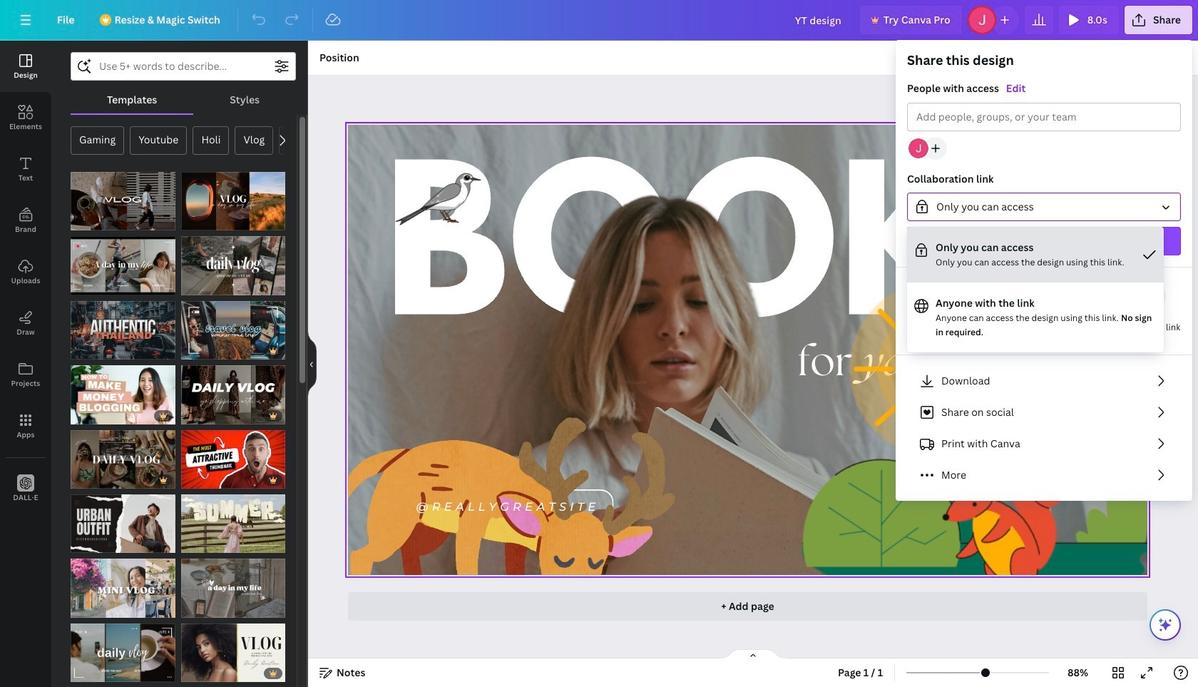 Task type: vqa. For each thing, say whether or not it's contained in the screenshot.
Dark Grey Minimalist Photo Travel YouTube Thumbnail
yes



Task type: locate. For each thing, give the bounding box(es) containing it.
beige minimalist aesthetic daily vlog youtube thumbnail image
[[181, 559, 285, 618]]

aesthetic simple vacation trip youtube thumbnail group
[[181, 486, 285, 553]]

brown and white simple vlog youtube thumbnail image
[[71, 172, 175, 231]]

dark grey minimalist photo travel youtube thumbnail group
[[71, 292, 175, 360]]

0 vertical spatial brown minimalist lifestyle daily vlog youtube thumbnail image
[[71, 237, 175, 295]]

neutral elegant minimalist daily vlog youtube thumbnail image
[[181, 237, 285, 295]]

brown minimalist lifestyle daily vlog youtube thumbnail image down white simple mini vlog youtube thumbnail
[[71, 624, 175, 682]]

1 brown minimalist lifestyle daily vlog youtube thumbnail group from the top
[[71, 228, 175, 295]]

show pages image
[[719, 649, 788, 660]]

group
[[896, 51, 1193, 268]]

1 vertical spatial brown minimalist lifestyle daily vlog youtube thumbnail image
[[71, 624, 175, 682]]

2 brown minimalist lifestyle daily vlog youtube thumbnail image from the top
[[71, 624, 175, 682]]

Use 5+ words to describe... search field
[[99, 53, 268, 80]]

beige minimalist vlog daily routine youtube thumbnail group
[[181, 615, 285, 682]]

2 brown minimalist lifestyle daily vlog youtube thumbnail group from the top
[[71, 615, 175, 682]]

brown minimalist lifestyle daily vlog youtube thumbnail image down "brown and white simple vlog youtube thumbnail"
[[71, 237, 175, 295]]

None button
[[908, 193, 1182, 221]]

orange yellow minimalist aesthetic a day in my life travel vlog youtube thumbnail group
[[181, 163, 285, 231]]

list
[[908, 367, 1182, 490]]

white simple mini vlog youtube thumbnail group
[[71, 551, 175, 618]]

1 vertical spatial brown minimalist lifestyle daily vlog youtube thumbnail group
[[71, 615, 175, 682]]

animated squirrel outdoors image
[[799, 271, 1159, 631], [799, 271, 1159, 631]]

Zoom button
[[1056, 662, 1102, 684]]

brown and white simple vlog youtube thumbnail group
[[71, 163, 175, 231]]

playful japanese wagtail image
[[393, 170, 483, 229], [393, 170, 483, 229]]

option
[[908, 227, 1165, 283], [908, 283, 1165, 353]]

brown minimalist lifestyle daily vlog youtube thumbnail image
[[71, 237, 175, 295], [71, 624, 175, 682]]

big text how to youtube thumbnail group
[[71, 357, 175, 424]]

beige minimalist vlog daily routine youtube thumbnail image
[[181, 624, 285, 682]]

orange yellow minimalist aesthetic a day in my life travel vlog youtube thumbnail image
[[181, 172, 285, 231]]

main menu bar
[[0, 0, 1199, 41]]

0 vertical spatial brown minimalist lifestyle daily vlog youtube thumbnail group
[[71, 228, 175, 295]]

black and brown modern urban outfit recommendations youtube thumbnail group
[[71, 486, 175, 553]]

brown minimalist lifestyle daily vlog youtube thumbnail group
[[71, 228, 175, 295], [71, 615, 175, 682]]

list box
[[908, 227, 1165, 353]]

1 brown minimalist lifestyle daily vlog youtube thumbnail image from the top
[[71, 237, 175, 295]]

deer animated sticker image
[[328, 259, 681, 619]]

Design title text field
[[784, 6, 855, 34]]

black and brown modern urban outfit recommendations youtube thumbnail image
[[71, 495, 175, 553]]

most attractive youtube thumbnail group
[[181, 422, 285, 489]]



Task type: describe. For each thing, give the bounding box(es) containing it.
side panel tab list
[[0, 41, 51, 515]]

brown black elegant aesthetic fashion vlog youtube thumbnail image
[[181, 366, 285, 424]]

brown black elegant aesthetic fashion vlog youtube thumbnail group
[[181, 357, 285, 424]]

brown minimalist lifestyle daily vlog youtube thumbnail image for brown minimalist lifestyle daily vlog youtube thumbnail group corresponding to beige minimalist vlog daily routine youtube thumbnail
[[71, 624, 175, 682]]

blue vintage retro travel vlog youtube thumbnail group
[[181, 292, 285, 360]]

brown minimalist lifestyle daily vlog youtube thumbnail group for neutral elegant minimalist daily vlog youtube thumbnail
[[71, 228, 175, 295]]

Add people, groups, or your team text field
[[917, 103, 1173, 131]]

brown minimalist lifestyle daily vlog youtube thumbnail group for beige minimalist vlog daily routine youtube thumbnail
[[71, 615, 175, 682]]

big text how to youtube thumbnail image
[[71, 366, 175, 424]]

most attractive youtube thumbnail image
[[181, 430, 285, 489]]

aesthetic simple vacation trip youtube thumbnail image
[[181, 495, 285, 553]]

2 option from the top
[[908, 283, 1165, 353]]

brown white modern lifestyle vlog youtube thumbnail image
[[71, 430, 175, 489]]

dark grey minimalist photo travel youtube thumbnail image
[[71, 301, 175, 360]]

brown minimalist lifestyle daily vlog youtube thumbnail image for brown minimalist lifestyle daily vlog youtube thumbnail group associated with neutral elegant minimalist daily vlog youtube thumbnail
[[71, 237, 175, 295]]

white simple mini vlog youtube thumbnail image
[[71, 559, 175, 618]]

1 option from the top
[[908, 227, 1165, 283]]

blue vintage retro travel vlog youtube thumbnail image
[[181, 301, 285, 360]]

brown white modern lifestyle vlog youtube thumbnail group
[[71, 422, 175, 489]]

canva assistant image
[[1158, 617, 1175, 634]]

neutral elegant minimalist daily vlog youtube thumbnail group
[[181, 228, 285, 295]]

beige minimalist aesthetic daily vlog youtube thumbnail group
[[181, 551, 285, 618]]

hide image
[[308, 330, 317, 398]]



